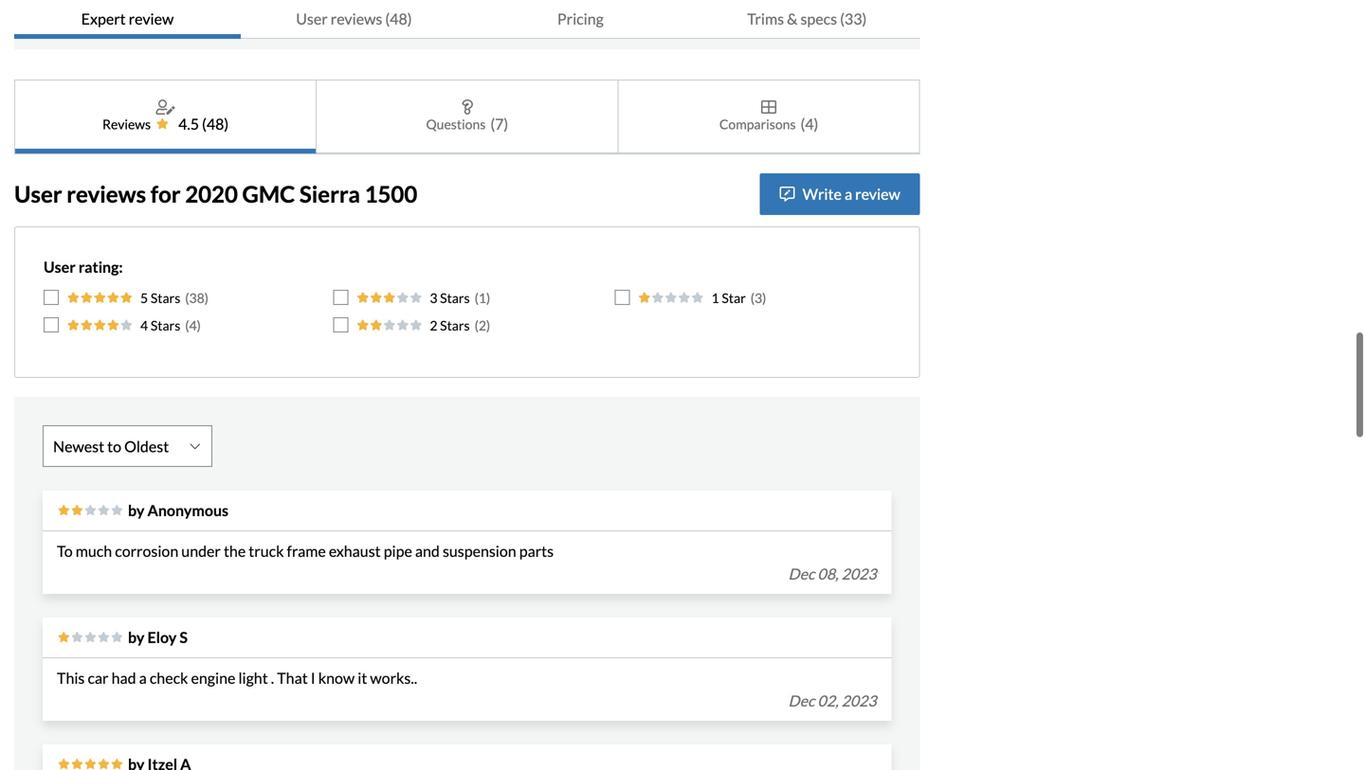 Task type: vqa. For each thing, say whether or not it's contained in the screenshot.
1st Cooper from right
no



Task type: describe. For each thing, give the bounding box(es) containing it.
4 stars ( 4 )
[[140, 318, 201, 334]]

and
[[415, 543, 440, 561]]

questions
[[426, 116, 486, 132]]

to much corrosion  under the truck frame  exhaust  pipe and suspension parts dec 08, 2023
[[57, 543, 877, 584]]

under
[[181, 543, 221, 561]]

show more button
[[139, 12, 214, 30]]

write
[[803, 185, 842, 204]]

question image
[[462, 100, 473, 115]]

this car had a check engine light .  that i know it works.. dec 02, 2023
[[57, 670, 877, 711]]

(4)
[[801, 115, 819, 133]]

user reviews for 2020 gmc sierra 1500
[[14, 181, 418, 208]]

for
[[150, 181, 181, 208]]

comparisons
[[720, 116, 796, 132]]

reviews for (48)
[[331, 9, 382, 28]]

review inside tab
[[129, 9, 174, 28]]

rating:
[[79, 258, 123, 277]]

user for user reviews (48)
[[296, 9, 328, 28]]

eloy
[[147, 629, 177, 647]]

check
[[150, 670, 188, 688]]

much
[[76, 543, 112, 561]]

1 star ( 3 )
[[712, 290, 767, 306]]

(33)
[[840, 9, 867, 28]]

1 vertical spatial (48)
[[202, 115, 229, 133]]

4.5
[[178, 115, 199, 133]]

1 4 from the left
[[140, 318, 148, 334]]

more
[[179, 12, 214, 30]]

user edit image
[[156, 100, 175, 115]]

2023 inside to much corrosion  under the truck frame  exhaust  pipe and suspension parts dec 08, 2023
[[842, 565, 877, 584]]

( for 4
[[185, 318, 189, 334]]

suspension
[[443, 543, 517, 561]]

(7)
[[491, 115, 508, 133]]

expert
[[81, 9, 126, 28]]

comparisons count element
[[801, 113, 819, 136]]

dec inside this car had a check engine light .  that i know it works.. dec 02, 2023
[[789, 692, 815, 711]]

1 3 from the left
[[430, 290, 438, 306]]

2 4 from the left
[[189, 318, 197, 334]]

by for by eloy  s
[[128, 629, 145, 647]]

4.5 (48)
[[178, 115, 229, 133]]

08,
[[818, 565, 839, 584]]

trims
[[748, 9, 784, 28]]

02,
[[818, 692, 839, 711]]

frame
[[287, 543, 326, 561]]

2020
[[185, 181, 238, 208]]

2 2 from the left
[[479, 318, 486, 334]]

user rating:
[[44, 258, 123, 277]]

2 stars ( 2 )
[[430, 318, 490, 334]]

trims & specs (33)
[[748, 9, 867, 28]]

light
[[238, 670, 268, 688]]

questions (7)
[[426, 115, 508, 133]]

write a review
[[803, 185, 901, 204]]

5 stars ( 38 )
[[140, 290, 209, 306]]

it
[[358, 670, 367, 688]]

a inside button
[[845, 185, 853, 204]]

user for user reviews for 2020 gmc sierra 1500
[[14, 181, 62, 208]]

1 2 from the left
[[430, 318, 438, 334]]

write a review button
[[760, 174, 921, 215]]

know
[[318, 670, 355, 688]]

pricing
[[557, 9, 604, 28]]

by for by anonymous
[[128, 502, 145, 520]]

) for 1 star ( 3 )
[[763, 290, 767, 306]]

reviews for for
[[67, 181, 146, 208]]

) for 5 stars ( 38 )
[[205, 290, 209, 306]]

comment alt edit image
[[780, 187, 795, 202]]

stars for 5 stars
[[151, 290, 180, 306]]

2023 inside this car had a check engine light .  that i know it works.. dec 02, 2023
[[842, 692, 877, 711]]

pricing tab
[[467, 0, 694, 39]]



Task type: locate. For each thing, give the bounding box(es) containing it.
( down "3 stars ( 1 )"
[[475, 318, 479, 334]]

0 vertical spatial a
[[845, 185, 853, 204]]

1 1 from the left
[[479, 290, 486, 306]]

expert review tab
[[14, 0, 241, 39]]

0 horizontal spatial 3
[[430, 290, 438, 306]]

show more
[[139, 12, 214, 30]]

( for 3
[[751, 290, 755, 306]]

s
[[180, 629, 188, 647]]

1 vertical spatial 2023
[[842, 692, 877, 711]]

1 vertical spatial a
[[139, 670, 147, 688]]

dec
[[789, 565, 815, 584], [789, 692, 815, 711]]

comparisons (4)
[[720, 115, 819, 133]]

1 dec from the top
[[789, 565, 815, 584]]

stars down 5 stars ( 38 )
[[151, 318, 180, 334]]

2023
[[842, 565, 877, 584], [842, 692, 877, 711]]

2 by from the top
[[128, 629, 145, 647]]

stars
[[151, 290, 180, 306], [440, 290, 470, 306], [151, 318, 180, 334], [440, 318, 470, 334]]

) down 38
[[197, 318, 201, 334]]

1 vertical spatial tab list
[[14, 80, 921, 155]]

stars for 3 stars
[[440, 290, 470, 306]]

that
[[277, 670, 308, 688]]

1 vertical spatial reviews
[[67, 181, 146, 208]]

user reviews (48) tab
[[241, 0, 467, 39]]

by eloy  s
[[128, 629, 188, 647]]

a inside this car had a check engine light .  that i know it works.. dec 02, 2023
[[139, 670, 147, 688]]

dec left 02,
[[789, 692, 815, 711]]

gmc
[[242, 181, 295, 208]]

by up corrosion
[[128, 502, 145, 520]]

reviews count element
[[202, 113, 229, 136]]

1500
[[365, 181, 418, 208]]

) for 2 stars ( 2 )
[[486, 318, 490, 334]]

3
[[430, 290, 438, 306], [755, 290, 763, 306]]

1 horizontal spatial 1
[[712, 290, 719, 306]]

( for 1
[[475, 290, 479, 306]]

( down 38
[[185, 318, 189, 334]]

1 vertical spatial by
[[128, 629, 145, 647]]

1 vertical spatial user
[[14, 181, 62, 208]]

) for 4 stars ( 4 )
[[197, 318, 201, 334]]

corrosion
[[115, 543, 179, 561]]

2 2023 from the top
[[842, 692, 877, 711]]

(48) inside tab
[[385, 9, 412, 28]]

.
[[271, 670, 274, 688]]

&
[[787, 9, 798, 28]]

1 tab list from the top
[[14, 0, 921, 39]]

38
[[189, 290, 205, 306]]

3 right star
[[755, 290, 763, 306]]

user
[[296, 9, 328, 28], [14, 181, 62, 208], [44, 258, 76, 277]]

) right star
[[763, 290, 767, 306]]

1 horizontal spatial 2
[[479, 318, 486, 334]]

1 horizontal spatial a
[[845, 185, 853, 204]]

) for 3 stars ( 1 )
[[486, 290, 490, 306]]

dec inside to much corrosion  under the truck frame  exhaust  pipe and suspension parts dec 08, 2023
[[789, 565, 815, 584]]

)
[[205, 290, 209, 306], [486, 290, 490, 306], [763, 290, 767, 306], [197, 318, 201, 334], [486, 318, 490, 334]]

1 horizontal spatial (48)
[[385, 9, 412, 28]]

works..
[[370, 670, 417, 688]]

questions count element
[[491, 113, 508, 136]]

(
[[185, 290, 189, 306], [475, 290, 479, 306], [751, 290, 755, 306], [185, 318, 189, 334], [475, 318, 479, 334]]

the
[[224, 543, 246, 561]]

) down "3 stars ( 1 )"
[[486, 318, 490, 334]]

(48)
[[385, 9, 412, 28], [202, 115, 229, 133]]

sierra
[[300, 181, 360, 208]]

expert review
[[81, 9, 174, 28]]

stars for 4 stars
[[151, 318, 180, 334]]

dec left 08, at right bottom
[[789, 565, 815, 584]]

) up 2 stars ( 2 )
[[486, 290, 490, 306]]

reviews
[[331, 9, 382, 28], [67, 181, 146, 208]]

0 horizontal spatial 4
[[140, 318, 148, 334]]

( for 2
[[475, 318, 479, 334]]

stars right 5
[[151, 290, 180, 306]]

user for user rating:
[[44, 258, 76, 277]]

( up 2 stars ( 2 )
[[475, 290, 479, 306]]

1 horizontal spatial 4
[[189, 318, 197, 334]]

1 horizontal spatial reviews
[[331, 9, 382, 28]]

0 horizontal spatial reviews
[[67, 181, 146, 208]]

reviews
[[102, 116, 151, 132]]

1
[[479, 290, 486, 306], [712, 290, 719, 306]]

review
[[129, 9, 174, 28], [856, 185, 901, 204]]

3 stars ( 1 )
[[430, 290, 490, 306]]

) right 5
[[205, 290, 209, 306]]

1 vertical spatial review
[[856, 185, 901, 204]]

i
[[311, 670, 315, 688]]

a
[[845, 185, 853, 204], [139, 670, 147, 688]]

this
[[57, 670, 85, 688]]

2 3 from the left
[[755, 290, 763, 306]]

reviews inside tab
[[331, 9, 382, 28]]

0 vertical spatial 2023
[[842, 565, 877, 584]]

2
[[430, 318, 438, 334], [479, 318, 486, 334]]

( up 4 stars ( 4 )
[[185, 290, 189, 306]]

2 1 from the left
[[712, 290, 719, 306]]

by
[[128, 502, 145, 520], [128, 629, 145, 647]]

by left 'eloy'
[[128, 629, 145, 647]]

0 horizontal spatial review
[[129, 9, 174, 28]]

user inside user reviews (48) tab
[[296, 9, 328, 28]]

1 by from the top
[[128, 502, 145, 520]]

engine
[[191, 670, 236, 688]]

truck
[[249, 543, 284, 561]]

0 horizontal spatial 1
[[479, 290, 486, 306]]

0 vertical spatial tab list
[[14, 0, 921, 39]]

( right star
[[751, 290, 755, 306]]

1 up 2 stars ( 2 )
[[479, 290, 486, 306]]

4
[[140, 318, 148, 334], [189, 318, 197, 334]]

had
[[112, 670, 136, 688]]

0 vertical spatial by
[[128, 502, 145, 520]]

anonymous
[[147, 502, 229, 520]]

0 horizontal spatial a
[[139, 670, 147, 688]]

2023 right 02,
[[842, 692, 877, 711]]

to
[[57, 543, 73, 561]]

3 up 2 stars ( 2 )
[[430, 290, 438, 306]]

a right "had"
[[139, 670, 147, 688]]

0 horizontal spatial (48)
[[202, 115, 229, 133]]

1 vertical spatial dec
[[789, 692, 815, 711]]

exhaust
[[329, 543, 381, 561]]

2023 right 08, at right bottom
[[842, 565, 877, 584]]

user reviews (48)
[[296, 9, 412, 28]]

1 horizontal spatial 3
[[755, 290, 763, 306]]

tab list
[[14, 0, 921, 39], [14, 80, 921, 155]]

trims & specs (33) tab
[[694, 0, 921, 39]]

by anonymous
[[128, 502, 229, 520]]

parts
[[519, 543, 554, 561]]

0 vertical spatial reviews
[[331, 9, 382, 28]]

tab list containing expert review
[[14, 0, 921, 39]]

stars down "3 stars ( 1 )"
[[440, 318, 470, 334]]

stars for 2 stars
[[440, 318, 470, 334]]

2 tab list from the top
[[14, 80, 921, 155]]

specs
[[801, 9, 837, 28]]

( for 38
[[185, 290, 189, 306]]

th large image
[[762, 100, 777, 115]]

a right write
[[845, 185, 853, 204]]

tab list containing 4.5
[[14, 80, 921, 155]]

0 vertical spatial review
[[129, 9, 174, 28]]

pipe
[[384, 543, 412, 561]]

star
[[722, 290, 746, 306]]

show
[[139, 12, 176, 30]]

2 dec from the top
[[789, 692, 815, 711]]

1 horizontal spatial review
[[856, 185, 901, 204]]

4 down 5
[[140, 318, 148, 334]]

0 horizontal spatial 2
[[430, 318, 438, 334]]

stars up 2 stars ( 2 )
[[440, 290, 470, 306]]

review inside button
[[856, 185, 901, 204]]

0 vertical spatial (48)
[[385, 9, 412, 28]]

car
[[88, 670, 109, 688]]

1 2023 from the top
[[842, 565, 877, 584]]

2 vertical spatial user
[[44, 258, 76, 277]]

4 down 38
[[189, 318, 197, 334]]

5
[[140, 290, 148, 306]]

1 left star
[[712, 290, 719, 306]]

0 vertical spatial dec
[[789, 565, 815, 584]]

0 vertical spatial user
[[296, 9, 328, 28]]



